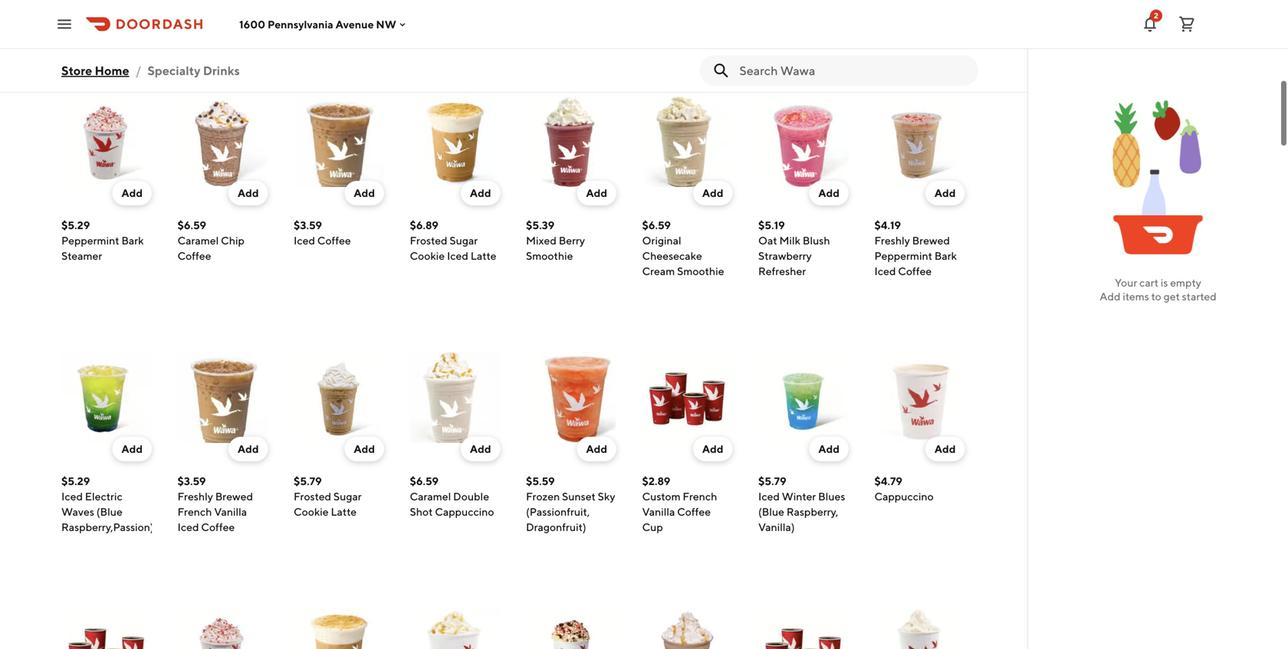 Task type: locate. For each thing, give the bounding box(es) containing it.
Search Wawa search field
[[740, 62, 967, 79]]

0 vertical spatial frosted
[[410, 234, 448, 247]]

1 horizontal spatial $5.79
[[759, 475, 787, 488]]

cart
[[1140, 277, 1159, 289]]

$2.89
[[642, 475, 671, 488]]

coffee
[[317, 234, 351, 247], [178, 250, 211, 262], [898, 265, 932, 278], [677, 506, 711, 519], [201, 521, 235, 534]]

1 vertical spatial cookie
[[294, 506, 329, 519]]

1 $5.79 from the left
[[294, 475, 322, 488]]

custom cuban coffee cup image
[[759, 609, 849, 650]]

0 vertical spatial french
[[683, 491, 717, 503]]

0 horizontal spatial caramel
[[178, 234, 219, 247]]

1 horizontal spatial cookie
[[410, 250, 445, 262]]

0 horizontal spatial sugar
[[334, 491, 362, 503]]

vanilla inside $2.89 custom french vanilla coffee cup
[[642, 506, 675, 519]]

$5.29 up waves
[[61, 475, 90, 488]]

cup
[[642, 521, 663, 534]]

$6.59 inside $6.59 caramel double shot cappuccino
[[410, 475, 439, 488]]

(blue for winter
[[759, 506, 785, 519]]

$5.79 iced winter blues (blue raspberry, vanilla)
[[759, 475, 846, 534]]

original cheesecake cream smoothie image
[[642, 97, 733, 187]]

blues
[[819, 491, 846, 503]]

started
[[1183, 290, 1217, 303]]

add for $3.59 freshly brewed french vanilla iced coffee
[[238, 443, 259, 456]]

caramel left chip
[[178, 234, 219, 247]]

1 vertical spatial sugar
[[334, 491, 362, 503]]

drinks
[[165, 56, 235, 85], [203, 63, 240, 78]]

$5.59 frozen sunset sky (passionfruit, dragonfruit)
[[526, 475, 616, 534]]

1 horizontal spatial brewed
[[913, 234, 950, 247]]

$3.59 freshly brewed french vanilla iced coffee
[[178, 475, 253, 534]]

cappuccino image
[[875, 353, 965, 443]]

frosted
[[410, 234, 448, 247], [294, 491, 331, 503]]

frosted sugar cookie latte image
[[294, 353, 384, 443]]

cookie for $6.89 frosted sugar cookie iced latte
[[410, 250, 445, 262]]

brewed for bark
[[913, 234, 950, 247]]

peppermint up the steamer
[[61, 234, 119, 247]]

shot
[[410, 506, 433, 519]]

$6.59 inside $6.59 original cheesecake cream smoothie
[[642, 219, 671, 232]]

0 vertical spatial freshly
[[875, 234, 910, 247]]

1 horizontal spatial peppermint
[[875, 250, 933, 262]]

1 vertical spatial peppermint
[[875, 250, 933, 262]]

custom hazelnut coffee cup image
[[61, 609, 152, 650]]

$6.59 caramel chip coffee
[[178, 219, 245, 262]]

1 vertical spatial freshly
[[178, 491, 213, 503]]

1 $5.29 from the top
[[61, 219, 90, 232]]

sugar inside $6.89 frosted sugar cookie iced latte
[[450, 234, 478, 247]]

2 $5.79 from the left
[[759, 475, 787, 488]]

2 horizontal spatial $6.59
[[642, 219, 671, 232]]

frosted sugar cookie iced latte image
[[410, 97, 501, 187]]

smoothie inside $6.59 original cheesecake cream smoothie
[[677, 265, 725, 278]]

sugar for iced
[[450, 234, 478, 247]]

winter
[[782, 491, 816, 503]]

oat milk blush strawberry refresher image
[[759, 97, 849, 187]]

0 horizontal spatial bark
[[121, 234, 144, 247]]

$5.19 oat milk blush strawberry refresher
[[759, 219, 830, 278]]

freshly for $3.59
[[178, 491, 213, 503]]

iced inside $3.59 iced coffee
[[294, 234, 315, 247]]

freshly inside "$4.19 freshly brewed peppermint bark iced coffee"
[[875, 234, 910, 247]]

$2.89 custom french vanilla coffee cup
[[642, 475, 717, 534]]

1 horizontal spatial caramel
[[410, 491, 451, 503]]

0 horizontal spatial peppermint
[[61, 234, 119, 247]]

cappuccino inside $6.59 caramel double shot cappuccino
[[435, 506, 494, 519]]

0 horizontal spatial (blue
[[96, 506, 123, 519]]

$3.59
[[294, 219, 322, 232], [178, 475, 206, 488]]

smoothie
[[526, 250, 573, 262], [677, 265, 725, 278]]

1 horizontal spatial $6.59
[[410, 475, 439, 488]]

pennsylvania
[[268, 18, 334, 30]]

smoothie down cheesecake
[[677, 265, 725, 278]]

refresher
[[759, 265, 806, 278]]

$4.79
[[875, 475, 903, 488]]

$4.19
[[875, 219, 901, 232]]

add inside your cart is empty add items to get started
[[1100, 290, 1121, 303]]

1 vertical spatial frosted
[[294, 491, 331, 503]]

1 vertical spatial french
[[178, 506, 212, 519]]

0 horizontal spatial vanilla
[[214, 506, 247, 519]]

add for $2.89 custom french vanilla coffee cup
[[703, 443, 724, 456]]

coffee inside $6.59 caramel chip coffee
[[178, 250, 211, 262]]

1 horizontal spatial bark
[[935, 250, 957, 262]]

cappuccino down double
[[435, 506, 494, 519]]

2 (blue from the left
[[759, 506, 785, 519]]

cappuccino
[[875, 491, 934, 503], [435, 506, 494, 519]]

freshly
[[875, 234, 910, 247], [178, 491, 213, 503]]

caramel inside $6.59 caramel chip coffee
[[178, 234, 219, 247]]

vanilla)
[[759, 521, 795, 534]]

peppermint inside the $5.29 peppermint bark steamer
[[61, 234, 119, 247]]

0 horizontal spatial $5.79
[[294, 475, 322, 488]]

iced
[[294, 234, 315, 247], [447, 250, 469, 262], [875, 265, 896, 278], [61, 491, 83, 503], [759, 491, 780, 503], [178, 521, 199, 534]]

1 horizontal spatial frosted
[[410, 234, 448, 247]]

specialty
[[61, 56, 161, 85], [148, 63, 201, 78]]

add for $5.59 frozen sunset sky (passionfruit, dragonfruit)
[[586, 443, 608, 456]]

sugar
[[450, 234, 478, 247], [334, 491, 362, 503]]

iced electric waves (blue raspberry,passion) image
[[61, 353, 152, 443]]

$3.59 for iced
[[294, 219, 322, 232]]

coffee inside $3.59 freshly brewed french vanilla iced coffee
[[201, 521, 235, 534]]

cookie
[[410, 250, 445, 262], [294, 506, 329, 519]]

store
[[61, 63, 92, 78]]

$5.39
[[526, 219, 555, 232]]

cookie inside $6.89 frosted sugar cookie iced latte
[[410, 250, 445, 262]]

brewed inside "$4.19 freshly brewed peppermint bark iced coffee"
[[913, 234, 950, 247]]

french inside $3.59 freshly brewed french vanilla iced coffee
[[178, 506, 212, 519]]

1 (blue from the left
[[96, 506, 123, 519]]

2 vanilla from the left
[[642, 506, 675, 519]]

frozen
[[526, 491, 560, 503]]

$5.79 inside the $5.79 iced winter blues (blue raspberry, vanilla)
[[759, 475, 787, 488]]

$5.29 inside the $5.29 peppermint bark steamer
[[61, 219, 90, 232]]

0 vertical spatial latte
[[471, 250, 497, 262]]

1 horizontal spatial cappuccino
[[875, 491, 934, 503]]

brewed inside $3.59 freshly brewed french vanilla iced coffee
[[215, 491, 253, 503]]

1 horizontal spatial $3.59
[[294, 219, 322, 232]]

1 horizontal spatial (blue
[[759, 506, 785, 519]]

$4.79 cappuccino
[[875, 475, 934, 503]]

1 horizontal spatial smoothie
[[677, 265, 725, 278]]

/
[[135, 63, 141, 78]]

steamer
[[61, 250, 102, 262]]

$3.59 inside $3.59 iced coffee
[[294, 219, 322, 232]]

iced inside the $5.79 iced winter blues (blue raspberry, vanilla)
[[759, 491, 780, 503]]

0 horizontal spatial brewed
[[215, 491, 253, 503]]

get
[[1164, 290, 1180, 303]]

caramel inside $6.59 caramel double shot cappuccino
[[410, 491, 451, 503]]

add
[[122, 187, 143, 199], [238, 187, 259, 199], [354, 187, 375, 199], [470, 187, 491, 199], [586, 187, 608, 199], [703, 187, 724, 199], [819, 187, 840, 199], [935, 187, 956, 199], [1100, 290, 1121, 303], [122, 443, 143, 456], [238, 443, 259, 456], [354, 443, 375, 456], [470, 443, 491, 456], [586, 443, 608, 456], [703, 443, 724, 456], [819, 443, 840, 456], [935, 443, 956, 456]]

0 vertical spatial caramel
[[178, 234, 219, 247]]

double
[[453, 491, 489, 503]]

frosted inside $5.79 frosted sugar cookie latte
[[294, 491, 331, 503]]

raspberry,
[[787, 506, 839, 519]]

$5.59
[[526, 475, 555, 488]]

1 vertical spatial brewed
[[215, 491, 253, 503]]

0 vertical spatial bark
[[121, 234, 144, 247]]

2
[[1155, 11, 1159, 20]]

bark
[[121, 234, 144, 247], [935, 250, 957, 262]]

1 horizontal spatial sugar
[[450, 234, 478, 247]]

$5.29
[[61, 219, 90, 232], [61, 475, 90, 488]]

peppermint down "$4.19"
[[875, 250, 933, 262]]

$5.29 inside "$5.29 iced electric waves (blue raspberry,passion)"
[[61, 475, 90, 488]]

$5.29 up the steamer
[[61, 219, 90, 232]]

0 vertical spatial $3.59
[[294, 219, 322, 232]]

add for $5.79 frosted sugar cookie latte
[[354, 443, 375, 456]]

(blue inside "$5.29 iced electric waves (blue raspberry,passion)"
[[96, 506, 123, 519]]

(blue for electric
[[96, 506, 123, 519]]

1 vertical spatial bark
[[935, 250, 957, 262]]

1 vertical spatial smoothie
[[677, 265, 725, 278]]

$6.59 original cheesecake cream smoothie
[[642, 219, 725, 278]]

your
[[1115, 277, 1138, 289]]

cream
[[642, 265, 675, 278]]

(blue up the raspberry,passion)
[[96, 506, 123, 519]]

avenue
[[336, 18, 374, 30]]

vanilla inside $3.59 freshly brewed french vanilla iced coffee
[[214, 506, 247, 519]]

freshly inside $3.59 freshly brewed french vanilla iced coffee
[[178, 491, 213, 503]]

sunset
[[562, 491, 596, 503]]

$5.79
[[294, 475, 322, 488], [759, 475, 787, 488]]

bark inside "$4.19 freshly brewed peppermint bark iced coffee"
[[935, 250, 957, 262]]

0 horizontal spatial french
[[178, 506, 212, 519]]

1600
[[239, 18, 265, 30]]

latte
[[471, 250, 497, 262], [331, 506, 357, 519]]

1 horizontal spatial latte
[[471, 250, 497, 262]]

0 vertical spatial peppermint
[[61, 234, 119, 247]]

$3.59 inside $3.59 freshly brewed french vanilla iced coffee
[[178, 475, 206, 488]]

1 vertical spatial $5.29
[[61, 475, 90, 488]]

frozen sunset sky (passionfruit, dragonfruit) image
[[526, 353, 617, 443]]

0 vertical spatial smoothie
[[526, 250, 573, 262]]

2 $5.29 from the top
[[61, 475, 90, 488]]

0 vertical spatial $5.29
[[61, 219, 90, 232]]

0 vertical spatial sugar
[[450, 234, 478, 247]]

iced winter blues (blue raspberry, vanilla) image
[[759, 353, 849, 443]]

(blue inside the $5.79 iced winter blues (blue raspberry, vanilla)
[[759, 506, 785, 519]]

frosted sugar cookie iced coffee image
[[294, 609, 384, 650]]

add for $5.29 peppermint bark steamer
[[122, 187, 143, 199]]

french
[[683, 491, 717, 503], [178, 506, 212, 519]]

smoothie down mixed on the left of the page
[[526, 250, 573, 262]]

0 horizontal spatial latte
[[331, 506, 357, 519]]

0 horizontal spatial $6.59
[[178, 219, 206, 232]]

0 horizontal spatial $3.59
[[178, 475, 206, 488]]

1 vertical spatial $3.59
[[178, 475, 206, 488]]

1 vanilla from the left
[[214, 506, 247, 519]]

sugar inside $5.79 frosted sugar cookie latte
[[334, 491, 362, 503]]

$5.79 for iced
[[759, 475, 787, 488]]

coffee inside "$4.19 freshly brewed peppermint bark iced coffee"
[[898, 265, 932, 278]]

caramel up shot
[[410, 491, 451, 503]]

vanilla
[[214, 506, 247, 519], [642, 506, 675, 519]]

1 vertical spatial caramel
[[410, 491, 451, 503]]

nw
[[376, 18, 396, 30]]

french inside $2.89 custom french vanilla coffee cup
[[683, 491, 717, 503]]

caramel for coffee
[[178, 234, 219, 247]]

peppermint
[[61, 234, 119, 247], [875, 250, 933, 262]]

0 horizontal spatial cookie
[[294, 506, 329, 519]]

add for $5.39 mixed berry smoothie
[[586, 187, 608, 199]]

1 horizontal spatial freshly
[[875, 234, 910, 247]]

iced coffee image
[[294, 97, 384, 187]]

caramel
[[178, 234, 219, 247], [410, 491, 451, 503]]

0 horizontal spatial frosted
[[294, 491, 331, 503]]

$5.29 iced electric waves (blue raspberry,passion)
[[61, 475, 154, 534]]

$5.79 inside $5.79 frosted sugar cookie latte
[[294, 475, 322, 488]]

cheesecake
[[642, 250, 703, 262]]

$6.59
[[178, 219, 206, 232], [642, 219, 671, 232], [410, 475, 439, 488]]

(blue
[[96, 506, 123, 519], [759, 506, 785, 519]]

brewed
[[913, 234, 950, 247], [215, 491, 253, 503]]

1 horizontal spatial vanilla
[[642, 506, 675, 519]]

(passionfruit,
[[526, 506, 590, 519]]

1 vertical spatial cappuccino
[[435, 506, 494, 519]]

0 vertical spatial brewed
[[913, 234, 950, 247]]

$3.59 for freshly
[[178, 475, 206, 488]]

1 vertical spatial latte
[[331, 506, 357, 519]]

latte inside $5.79 frosted sugar cookie latte
[[331, 506, 357, 519]]

0 vertical spatial cookie
[[410, 250, 445, 262]]

$6.89
[[410, 219, 439, 232]]

$6.59 for $6.59 caramel double shot cappuccino
[[410, 475, 439, 488]]

(blue up vanilla)
[[759, 506, 785, 519]]

$5.79 for frosted
[[294, 475, 322, 488]]

cappuccino down $4.79
[[875, 491, 934, 503]]

$6.59 inside $6.59 caramel chip coffee
[[178, 219, 206, 232]]

0 horizontal spatial freshly
[[178, 491, 213, 503]]

peppermint cookies & cream hot chocolate image
[[526, 609, 617, 650]]

frosted inside $6.89 frosted sugar cookie iced latte
[[410, 234, 448, 247]]

waves
[[61, 506, 94, 519]]

$6.59 for $6.59 original cheesecake cream smoothie
[[642, 219, 671, 232]]

latte inside $6.89 frosted sugar cookie iced latte
[[471, 250, 497, 262]]

0 horizontal spatial smoothie
[[526, 250, 573, 262]]

add button
[[112, 181, 152, 206], [112, 181, 152, 206], [229, 181, 268, 206], [229, 181, 268, 206], [345, 181, 384, 206], [345, 181, 384, 206], [461, 181, 501, 206], [461, 181, 501, 206], [577, 181, 617, 206], [577, 181, 617, 206], [693, 181, 733, 206], [693, 181, 733, 206], [810, 181, 849, 206], [810, 181, 849, 206], [926, 181, 965, 206], [926, 181, 965, 206], [112, 437, 152, 462], [112, 437, 152, 462], [229, 437, 268, 462], [229, 437, 268, 462], [345, 437, 384, 462], [345, 437, 384, 462], [461, 437, 501, 462], [461, 437, 501, 462], [577, 437, 617, 462], [577, 437, 617, 462], [693, 437, 733, 462], [693, 437, 733, 462], [810, 437, 849, 462], [810, 437, 849, 462], [926, 437, 965, 462], [926, 437, 965, 462]]

freshly for $4.19
[[875, 234, 910, 247]]

0 horizontal spatial cappuccino
[[435, 506, 494, 519]]

0 vertical spatial cappuccino
[[875, 491, 934, 503]]

add for $5.79 iced winter blues (blue raspberry, vanilla)
[[819, 443, 840, 456]]

1 horizontal spatial french
[[683, 491, 717, 503]]

cookie inside $5.79 frosted sugar cookie latte
[[294, 506, 329, 519]]



Task type: vqa. For each thing, say whether or not it's contained in the screenshot.


Task type: describe. For each thing, give the bounding box(es) containing it.
iced inside $6.89 frosted sugar cookie iced latte
[[447, 250, 469, 262]]

specialty drinks
[[61, 56, 235, 85]]

$5.29 peppermint bark steamer
[[61, 219, 144, 262]]

peppermint inside "$4.19 freshly brewed peppermint bark iced coffee"
[[875, 250, 933, 262]]

drinks right /
[[165, 56, 235, 85]]

regular latte image
[[875, 609, 965, 650]]

iced inside "$4.19 freshly brewed peppermint bark iced coffee"
[[875, 265, 896, 278]]

original
[[642, 234, 682, 247]]

$5.29 for peppermint
[[61, 219, 90, 232]]

$6.89 frosted sugar cookie iced latte
[[410, 219, 497, 262]]

1600 pennsylvania avenue nw button
[[239, 18, 409, 30]]

dulce de leche latte image
[[410, 609, 501, 650]]

electric
[[85, 491, 123, 503]]

frosted for $6.89
[[410, 234, 448, 247]]

add for $6.89 frosted sugar cookie iced latte
[[470, 187, 491, 199]]

home
[[95, 63, 129, 78]]

$5.79 frosted sugar cookie latte
[[294, 475, 362, 519]]

smoothie inside $5.39 mixed berry smoothie
[[526, 250, 573, 262]]

milk
[[780, 234, 801, 247]]

caramel for shot
[[410, 491, 451, 503]]

empty
[[1171, 277, 1202, 289]]

1600 pennsylvania avenue nw
[[239, 18, 396, 30]]

raspberry,passion)
[[61, 521, 154, 534]]

cookie for $5.79 frosted sugar cookie latte
[[294, 506, 329, 519]]

coffee inside $3.59 iced coffee
[[317, 234, 351, 247]]

add for $5.19 oat milk blush strawberry refresher
[[819, 187, 840, 199]]

items
[[1123, 290, 1150, 303]]

custom
[[642, 491, 681, 503]]

blush
[[803, 234, 830, 247]]

iced inside $3.59 freshly brewed french vanilla iced coffee
[[178, 521, 199, 534]]

mixed
[[526, 234, 557, 247]]

caramel coffee image
[[642, 609, 733, 650]]

iced inside "$5.29 iced electric waves (blue raspberry,passion)"
[[61, 491, 83, 503]]

$4.19 freshly brewed peppermint bark iced coffee
[[875, 219, 957, 278]]

open menu image
[[55, 15, 74, 33]]

freshly brewed peppermint bark iced coffee image
[[875, 97, 965, 187]]

mixed berry smoothie image
[[526, 97, 617, 187]]

$5.39 mixed berry smoothie
[[526, 219, 585, 262]]

store home link
[[61, 55, 129, 86]]

oat
[[759, 234, 778, 247]]

drinks down 1600
[[203, 63, 240, 78]]

add for $4.19 freshly brewed peppermint bark iced coffee
[[935, 187, 956, 199]]

$5.19
[[759, 219, 785, 232]]

freshly brewed french vanilla iced coffee image
[[178, 353, 268, 443]]

add for $6.59 caramel double shot cappuccino
[[470, 443, 491, 456]]

sugar for latte
[[334, 491, 362, 503]]

add for $6.59 original cheesecake cream smoothie
[[703, 187, 724, 199]]

add for $3.59 iced coffee
[[354, 187, 375, 199]]

coffee inside $2.89 custom french vanilla coffee cup
[[677, 506, 711, 519]]

$6.59 caramel double shot cappuccino
[[410, 475, 494, 519]]

0 items, open order cart image
[[1178, 15, 1197, 33]]

add for $5.29 iced electric waves (blue raspberry,passion)
[[122, 443, 143, 456]]

$6.59 for $6.59 caramel chip coffee
[[178, 219, 206, 232]]

peppermint bark hot chocolate image
[[178, 609, 268, 650]]

to
[[1152, 290, 1162, 303]]

peppermint bark steamer image
[[61, 97, 152, 187]]

berry
[[559, 234, 585, 247]]

custom french vanilla coffee cup image
[[642, 353, 733, 443]]

your cart is empty add items to get started
[[1100, 277, 1217, 303]]

is
[[1161, 277, 1169, 289]]

caramel chip coffee image
[[178, 97, 268, 187]]

notification bell image
[[1141, 15, 1160, 33]]

brewed for vanilla
[[215, 491, 253, 503]]

strawberry
[[759, 250, 812, 262]]

bark inside the $5.29 peppermint bark steamer
[[121, 234, 144, 247]]

store home / specialty drinks
[[61, 63, 240, 78]]

frosted for $5.79
[[294, 491, 331, 503]]

add for $6.59 caramel chip coffee
[[238, 187, 259, 199]]

add for $4.79 cappuccino
[[935, 443, 956, 456]]

$5.29 for iced
[[61, 475, 90, 488]]

chip
[[221, 234, 245, 247]]

caramel double shot cappuccino image
[[410, 353, 501, 443]]

$3.59 iced coffee
[[294, 219, 351, 247]]

dragonfruit)
[[526, 521, 587, 534]]

sky
[[598, 491, 616, 503]]



